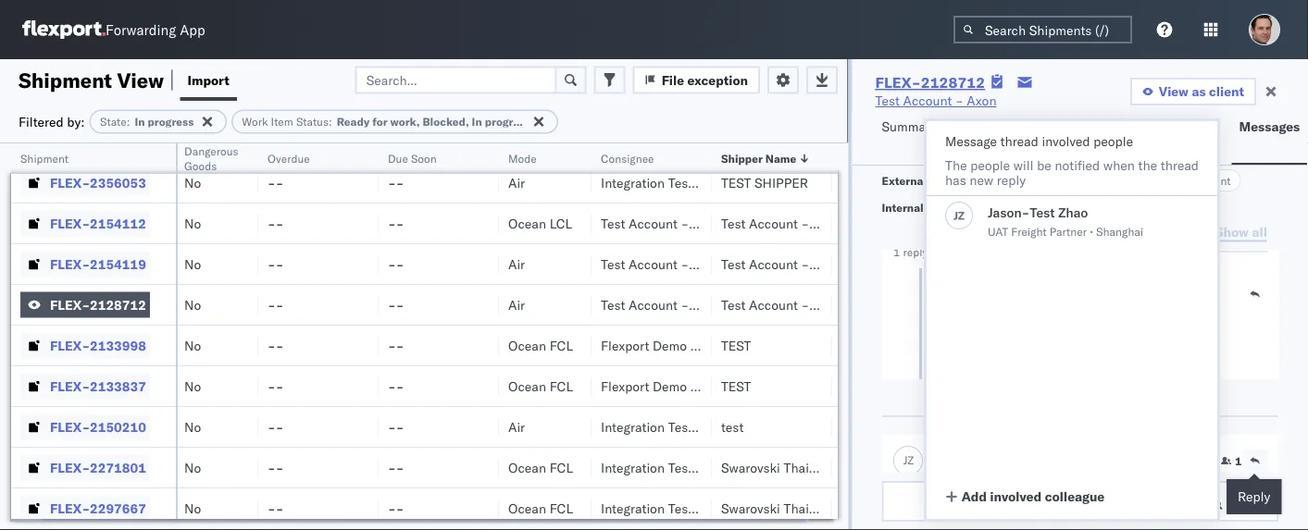 Task type: vqa. For each thing, say whether or not it's contained in the screenshot.


Task type: describe. For each thing, give the bounding box(es) containing it.
1 in from the left
[[135, 115, 145, 129]]

1 for 1
[[1235, 454, 1242, 468]]

exception
[[688, 72, 748, 88]]

flex- for flex-2128712 'button'
[[50, 297, 90, 313]]

1 button
[[1220, 454, 1242, 469]]

integration for flex-2150210
[[601, 419, 665, 435]]

documents button
[[1147, 110, 1232, 165]]

client order
[[1003, 119, 1038, 153]]

shipper inside button
[[721, 151, 763, 165]]

swarovski thailand test for 2297667
[[721, 500, 863, 517]]

0 for 0 on shipment
[[1013, 200, 1020, 214]]

0 hashtag
[[1109, 200, 1159, 214]]

app
[[180, 21, 205, 38]]

1 test from the top
[[721, 134, 751, 150]]

flexport for flex-2133998
[[601, 338, 649, 354]]

documents
[[1154, 119, 1221, 135]]

flex- up 'summary'
[[875, 73, 921, 92]]

no for flex-2154112
[[184, 215, 201, 231]]

j z
[[903, 454, 914, 468]]

item
[[271, 115, 293, 129]]

uat
[[988, 225, 1009, 239]]

summary button
[[875, 110, 948, 165]]

flex- for flex-2356053 button
[[50, 175, 90, 191]]

goods
[[184, 159, 217, 173]]

ag for flex-2388003
[[782, 134, 800, 150]]

thailand for 2297667
[[784, 500, 835, 517]]

flex-2150210
[[50, 419, 146, 435]]

2128712 inside 'button'
[[90, 297, 146, 313]]

flex-2388003
[[50, 134, 146, 150]]

2 : from the left
[[329, 115, 332, 129]]

test shipper for ocean lcl
[[721, 134, 808, 150]]

event
[[1203, 174, 1231, 188]]

air for flex-2150210
[[508, 419, 525, 435]]

soon
[[411, 151, 437, 165]]

flex-2133837
[[50, 378, 146, 394]]

sops button
[[1099, 110, 1147, 165]]

0 for 0 hashtag
[[1109, 200, 1116, 214]]

ocean fcl for 2133837
[[508, 378, 573, 394]]

client
[[1003, 119, 1038, 135]]

the
[[1138, 157, 1158, 174]]

2 progress from the left
[[485, 115, 531, 129]]

state
[[100, 115, 127, 129]]

shipment for 7 on shipment
[[1038, 174, 1085, 188]]

co. for flex-2133837
[[739, 378, 757, 394]]

flex- for the flex-2133998 button
[[50, 338, 90, 354]]

1 horizontal spatial 2128712
[[921, 73, 985, 92]]

flex-2128712 inside 'button'
[[50, 297, 146, 313]]

4 test from the top
[[721, 378, 751, 394]]

shipment for shipment view
[[19, 67, 112, 93]]

flexport demo shipper co. for flex-2133998
[[601, 338, 757, 354]]

forwarding app link
[[22, 20, 205, 39]]

route button
[[1048, 110, 1099, 165]]

notified
[[1055, 157, 1100, 174]]

blocked,
[[423, 115, 469, 129]]

no for flex-2297667
[[184, 500, 201, 517]]

Search... text field
[[355, 66, 557, 94]]

dangerous goods
[[184, 144, 239, 173]]

test inside jason-test zhao uat freight partner •  shanghai
[[1030, 205, 1055, 221]]

no for flex-2133998
[[184, 338, 201, 354]]

forwarding app
[[106, 21, 205, 38]]

summary
[[882, 119, 937, 135]]

shipper name
[[721, 151, 797, 165]]

2154112
[[90, 215, 146, 231]]

demo for flex-2133837
[[653, 378, 687, 394]]

forwarding
[[106, 21, 176, 38]]

no for flex-2150210
[[184, 419, 201, 435]]

1 reply
[[893, 245, 928, 259]]

client order button
[[996, 110, 1048, 165]]

4 resize handle column header from the left
[[477, 144, 499, 531]]

partner
[[1050, 225, 1087, 239]]

colleague
[[1045, 489, 1105, 505]]

mode button
[[499, 147, 573, 166]]

ocean fcl for 2133998
[[508, 338, 573, 354]]

fcl for flex-2133837
[[550, 378, 573, 394]]

ocean for 2133998
[[508, 338, 546, 354]]

shipper for flex-2133837
[[690, 378, 736, 394]]

0 horizontal spatial view
[[117, 67, 164, 93]]

shipper name button
[[712, 147, 814, 166]]

2356053
[[90, 175, 146, 191]]

on for flex-2150210
[[760, 419, 779, 435]]

work for work
[[956, 119, 986, 135]]

has
[[945, 172, 966, 188]]

import
[[187, 72, 229, 88]]

demo for flex-2133998
[[653, 338, 687, 354]]

filtered
[[19, 113, 64, 130]]

0 exception
[[1109, 174, 1169, 188]]

flex- for flex-2271801 button
[[50, 460, 90, 476]]

on for 7
[[1023, 174, 1036, 188]]

2 test from the top
[[721, 175, 751, 191]]

status
[[296, 115, 329, 129]]

2154119
[[90, 256, 146, 272]]

test shipper for air
[[721, 175, 808, 191]]

zhao for jason-test zhao uat freight partner •  shanghai
[[1058, 205, 1088, 221]]

ag for flex-2150210
[[782, 419, 800, 435]]

message
[[945, 133, 997, 150]]

work for work item status : ready for work, blocked, in progress
[[242, 115, 268, 129]]

will
[[1014, 157, 1034, 174]]

work button
[[948, 110, 996, 165]]

hashtag
[[1119, 200, 1159, 214]]

name
[[766, 151, 797, 165]]

all for 0
[[975, 200, 989, 214]]

flex-2128712 link
[[875, 73, 985, 92]]

flex- for flex-2133837 button
[[50, 378, 90, 394]]

jason- for jason-test zhao
[[934, 452, 977, 469]]

shanghai
[[1096, 225, 1144, 239]]

3 test from the top
[[721, 338, 751, 354]]

state : in progress
[[100, 115, 194, 129]]

resize handle column header for shipper name
[[810, 144, 832, 531]]

flex-2150210 button
[[20, 414, 150, 440]]

1 horizontal spatial flex-2128712
[[875, 73, 985, 92]]

flex-2271801
[[50, 460, 146, 476]]

integration for flex-2356053
[[601, 175, 665, 191]]

swarovski for 2297667
[[721, 500, 780, 517]]

0 for 0 exception
[[1109, 174, 1116, 188]]

dangerous goods button
[[175, 140, 251, 173]]

reply inside the message thread involved people the people will be notified when the thread has new reply
[[997, 172, 1026, 188]]

2
[[1193, 174, 1200, 188]]

lcl for test
[[550, 215, 572, 231]]

on for flex-2356053
[[760, 175, 779, 191]]

new
[[970, 172, 994, 188]]

filtered by:
[[19, 113, 85, 130]]

as
[[1192, 83, 1206, 100]]

integration test account - on ag for flex-2356053
[[601, 175, 800, 191]]

2133998
[[90, 338, 146, 354]]

flex-2154112 button
[[20, 211, 150, 237]]

flex-2388003 button
[[20, 129, 150, 155]]

view as client
[[1159, 83, 1244, 100]]

on for flex-2388003
[[760, 134, 779, 150]]

jason-test zhao
[[934, 452, 1036, 469]]

2297667
[[90, 500, 146, 517]]

flex-2154119
[[50, 256, 146, 272]]

flex-2297667 button
[[20, 496, 150, 522]]

file exception
[[662, 72, 748, 88]]

involved inside the message thread involved people the people will be notified when the thread has new reply
[[1042, 133, 1090, 150]]

work,
[[390, 115, 420, 129]]

for
[[372, 115, 388, 129]]

test account - axon link
[[875, 92, 997, 110]]

integration test account - on ag for flex-2388003
[[601, 134, 800, 150]]

overdue
[[268, 151, 310, 165]]



Task type: locate. For each thing, give the bounding box(es) containing it.
1 vertical spatial involved
[[990, 489, 1042, 505]]

2 thailand from the top
[[784, 500, 835, 517]]

add involved colleague
[[962, 489, 1105, 505]]

ready
[[337, 115, 370, 129]]

no for flex-2128712
[[184, 297, 201, 313]]

1 vertical spatial thread
[[1161, 157, 1199, 174]]

fcl for flex-2297667
[[550, 500, 573, 517]]

axon inside test account - axon link
[[967, 93, 997, 109]]

air for flex-2128712
[[508, 297, 525, 313]]

0 left "exception"
[[1109, 174, 1116, 188]]

all button right the jz
[[965, 196, 999, 219]]

3 ocean fcl from the top
[[508, 460, 573, 476]]

1 vertical spatial people
[[971, 157, 1010, 174]]

ocean fcl for 2297667
[[508, 500, 573, 517]]

2 vertical spatial on
[[760, 419, 779, 435]]

1 horizontal spatial reply
[[997, 172, 1026, 188]]

test
[[875, 93, 900, 109], [668, 134, 693, 150], [668, 175, 693, 191], [1030, 205, 1055, 221], [601, 215, 625, 231], [721, 215, 746, 231], [601, 256, 625, 272], [721, 256, 746, 272], [601, 297, 625, 313], [721, 297, 746, 313], [668, 419, 693, 435], [977, 452, 1003, 469], [838, 460, 863, 476], [838, 500, 863, 517]]

1 inside button
[[1235, 454, 1242, 468]]

0 horizontal spatial zhao
[[1006, 452, 1036, 469]]

fcl
[[550, 338, 573, 354], [550, 378, 573, 394], [550, 460, 573, 476], [550, 500, 573, 517]]

0 vertical spatial people
[[1094, 133, 1133, 150]]

1 vertical spatial shipper
[[690, 338, 736, 354]]

1 ocean lcl from the top
[[508, 134, 572, 150]]

ocean for 2297667
[[508, 500, 546, 517]]

lcl for integration
[[550, 134, 572, 150]]

1 vertical spatial j
[[903, 454, 907, 468]]

flexport. image
[[22, 20, 106, 39]]

resize handle column header for mode
[[569, 144, 592, 531]]

2 demo from the top
[[653, 378, 687, 394]]

work up the
[[956, 119, 986, 135]]

flex-2297667
[[50, 500, 146, 517]]

integration test account - on ag
[[601, 134, 800, 150], [601, 175, 800, 191], [601, 419, 800, 435]]

shipment for shipment
[[20, 151, 69, 165]]

ag up "name"
[[782, 134, 800, 150]]

flex- for flex-2388003 button
[[50, 134, 90, 150]]

flex-2154119 button
[[20, 251, 150, 277]]

1 co. from the top
[[739, 338, 757, 354]]

1 ocean fcl from the top
[[508, 338, 573, 354]]

0 down 7
[[1013, 200, 1020, 214]]

3 ag from the top
[[782, 419, 800, 435]]

no for flex-2271801
[[184, 460, 201, 476]]

resize handle column header for shipment
[[154, 144, 176, 531]]

flex- down shipment button on the left top of the page
[[50, 175, 90, 191]]

1 ag from the top
[[782, 134, 800, 150]]

-
[[956, 93, 964, 109], [268, 134, 276, 150], [276, 134, 284, 150], [388, 134, 396, 150], [396, 134, 404, 150], [748, 134, 756, 150], [268, 175, 276, 191], [276, 175, 284, 191], [388, 175, 396, 191], [396, 175, 404, 191], [748, 175, 756, 191], [268, 215, 276, 231], [276, 215, 284, 231], [388, 215, 396, 231], [396, 215, 404, 231], [681, 215, 689, 231], [801, 215, 809, 231], [268, 256, 276, 272], [276, 256, 284, 272], [388, 256, 396, 272], [396, 256, 404, 272], [681, 256, 689, 272], [801, 256, 809, 272], [268, 297, 276, 313], [276, 297, 284, 313], [388, 297, 396, 313], [396, 297, 404, 313], [681, 297, 689, 313], [801, 297, 809, 313], [268, 338, 276, 354], [276, 338, 284, 354], [388, 338, 396, 354], [396, 338, 404, 354], [268, 378, 276, 394], [276, 378, 284, 394], [388, 378, 396, 394], [396, 378, 404, 394], [268, 419, 276, 435], [276, 419, 284, 435], [388, 419, 396, 435], [396, 419, 404, 435], [748, 419, 756, 435], [268, 460, 276, 476], [276, 460, 284, 476], [388, 460, 396, 476], [396, 460, 404, 476], [268, 500, 276, 517], [276, 500, 284, 517], [388, 500, 396, 517], [396, 500, 404, 517]]

:
[[127, 115, 130, 129], [329, 115, 332, 129]]

ocean
[[508, 134, 546, 150], [508, 215, 546, 231], [508, 338, 546, 354], [508, 378, 546, 394], [508, 460, 546, 476], [508, 500, 546, 517]]

shipment view
[[19, 67, 164, 93]]

flex- down the flex-2133998 button
[[50, 378, 90, 394]]

6 no from the top
[[184, 338, 201, 354]]

2 integration from the top
[[601, 175, 665, 191]]

shipper
[[721, 151, 763, 165], [690, 338, 736, 354], [690, 378, 736, 394]]

0 vertical spatial shipper
[[721, 151, 763, 165]]

shipper for flex-2133998
[[690, 338, 736, 354]]

1 vertical spatial integration
[[601, 175, 665, 191]]

0 vertical spatial ocean lcl
[[508, 134, 572, 150]]

1 on from the top
[[760, 134, 779, 150]]

swarovski thailand test for 2271801
[[721, 460, 863, 476]]

1 shipper from the top
[[755, 134, 808, 150]]

work left the item
[[242, 115, 268, 129]]

file exception button
[[633, 66, 760, 94], [633, 66, 760, 94]]

j
[[943, 287, 947, 301], [903, 454, 907, 468]]

4 air from the top
[[508, 419, 525, 435]]

on up shipper name
[[760, 134, 779, 150]]

the
[[945, 157, 967, 174]]

test shipper
[[721, 134, 808, 150], [721, 175, 808, 191]]

2 in from the left
[[472, 115, 482, 129]]

1 vertical spatial flex-2128712
[[50, 297, 146, 313]]

1 demo from the top
[[653, 338, 687, 354]]

ocean for 2133837
[[508, 378, 546, 394]]

0 vertical spatial involved
[[1042, 133, 1090, 150]]

all button for 7
[[965, 169, 999, 192]]

2 ocean fcl from the top
[[508, 378, 573, 394]]

0 horizontal spatial 2128712
[[90, 297, 146, 313]]

shipment up 0 on shipment
[[1038, 174, 1085, 188]]

ocean lcl for integration test account - on ag
[[508, 134, 572, 150]]

0 horizontal spatial work
[[242, 115, 268, 129]]

9 no from the top
[[184, 460, 201, 476]]

by:
[[67, 113, 85, 130]]

0 vertical spatial test shipper
[[721, 134, 808, 150]]

jason- up "add" at the bottom of page
[[934, 452, 977, 469]]

people
[[1094, 133, 1133, 150], [971, 157, 1010, 174]]

2 integration test account - on ag from the top
[[601, 175, 800, 191]]

messages button
[[1232, 110, 1308, 165]]

thread up will
[[1001, 133, 1039, 150]]

2 no from the top
[[184, 175, 201, 191]]

shipment up by:
[[19, 67, 112, 93]]

on down shipper name
[[760, 175, 779, 191]]

ocean lcl up mode
[[508, 134, 572, 150]]

flex-2133837 button
[[20, 374, 150, 400]]

integration test account - on ag for flex-2150210
[[601, 419, 800, 435]]

zhao for jason-test zhao
[[1006, 452, 1036, 469]]

people up when
[[1094, 133, 1133, 150]]

0 up "shanghai"
[[1109, 200, 1116, 214]]

Search Shipments (/) text field
[[954, 16, 1132, 44]]

flexport demo shipper co. for flex-2133837
[[601, 378, 757, 394]]

1 vertical spatial on
[[1023, 200, 1036, 214]]

2 vertical spatial integration test account - on ag
[[601, 419, 800, 435]]

flexport for flex-2133837
[[601, 378, 649, 394]]

test
[[721, 419, 744, 435]]

1 vertical spatial shipment
[[1038, 200, 1085, 214]]

ag
[[782, 134, 800, 150], [782, 175, 800, 191], [782, 419, 800, 435]]

progress up 'dangerous' on the top of page
[[148, 115, 194, 129]]

2 on from the top
[[1023, 200, 1036, 214]]

lcl
[[550, 134, 572, 150], [550, 215, 572, 231]]

0 vertical spatial swarovski thailand test
[[721, 460, 863, 476]]

1 vertical spatial ocean lcl
[[508, 215, 572, 231]]

0 vertical spatial integration test account - on ag
[[601, 134, 800, 150]]

2 air from the top
[[508, 256, 525, 272]]

air for flex-2356053
[[508, 175, 525, 191]]

1 fcl from the top
[[550, 338, 573, 354]]

--
[[268, 134, 284, 150], [388, 134, 404, 150], [268, 175, 284, 191], [388, 175, 404, 191], [268, 215, 284, 231], [388, 215, 404, 231], [268, 256, 284, 272], [388, 256, 404, 272], [268, 297, 284, 313], [388, 297, 404, 313], [268, 338, 284, 354], [388, 338, 404, 354], [268, 378, 284, 394], [388, 378, 404, 394], [268, 419, 284, 435], [388, 419, 404, 435], [268, 460, 284, 476], [388, 460, 404, 476], [268, 500, 284, 517], [388, 500, 404, 517]]

1 integration from the top
[[601, 134, 665, 150]]

1 flexport from the top
[[601, 338, 649, 354]]

ocean lcl down mode button
[[508, 215, 572, 231]]

0 vertical spatial thread
[[1001, 133, 1039, 150]]

flex-2128712
[[875, 73, 985, 92], [50, 297, 146, 313]]

0 vertical spatial on
[[760, 134, 779, 150]]

flex- inside 'button'
[[50, 297, 90, 313]]

route
[[1055, 119, 1090, 135]]

work item status : ready for work, blocked, in progress
[[242, 115, 531, 129]]

flex- down flex-2133837 button
[[50, 419, 90, 435]]

0 horizontal spatial thread
[[1001, 133, 1039, 150]]

2 all button from the top
[[965, 196, 999, 219]]

shipment for 0 on shipment
[[1038, 200, 1085, 214]]

0 vertical spatial flexport demo shipper co.
[[601, 338, 757, 354]]

fcl for flex-2133998
[[550, 338, 573, 354]]

0 vertical spatial integration
[[601, 134, 665, 150]]

freight
[[1011, 225, 1047, 239]]

0 horizontal spatial people
[[971, 157, 1010, 174]]

6 ocean from the top
[[508, 500, 546, 517]]

flex- down flex-2356053 button
[[50, 215, 90, 231]]

air for flex-2154119
[[508, 256, 525, 272]]

sops
[[1106, 119, 1138, 135]]

0 horizontal spatial reply
[[903, 245, 928, 259]]

5 resize handle column header from the left
[[569, 144, 592, 531]]

test shipper up shipper name
[[721, 134, 808, 150]]

2 vertical spatial integration
[[601, 419, 665, 435]]

0 vertical spatial 1
[[893, 245, 900, 259]]

1 horizontal spatial thread
[[1161, 157, 1199, 174]]

1 vertical spatial swarovski thailand test
[[721, 500, 863, 517]]

flex- for flex-2297667 button
[[50, 500, 90, 517]]

swarovski for 2271801
[[721, 460, 780, 476]]

3 integration from the top
[[601, 419, 665, 435]]

1 vertical spatial thailand
[[784, 500, 835, 517]]

0 vertical spatial ag
[[782, 134, 800, 150]]

consignee
[[601, 151, 654, 165]]

ag right test on the right
[[782, 419, 800, 435]]

on right test on the right
[[760, 419, 779, 435]]

0 horizontal spatial in
[[135, 115, 145, 129]]

1 vertical spatial reply
[[903, 245, 928, 259]]

1 horizontal spatial people
[[1094, 133, 1133, 150]]

work
[[242, 115, 268, 129], [956, 119, 986, 135]]

1 all from the top
[[975, 174, 989, 188]]

view
[[117, 67, 164, 93], [1159, 83, 1189, 100]]

flex-2271801 button
[[20, 455, 150, 481]]

flex- down by:
[[50, 134, 90, 150]]

0 vertical spatial 2128712
[[921, 73, 985, 92]]

flex- for flex-2154119 button
[[50, 256, 90, 272]]

3 integration test account - on ag from the top
[[601, 419, 800, 435]]

0 vertical spatial thailand
[[784, 460, 835, 476]]

2271801
[[90, 460, 146, 476]]

ocean for 2271801
[[508, 460, 546, 476]]

1 vertical spatial co.
[[739, 378, 757, 394]]

1 vertical spatial zhao
[[1006, 452, 1036, 469]]

people left 7
[[971, 157, 1010, 174]]

shipment down filtered
[[20, 151, 69, 165]]

add involved colleague button
[[945, 474, 1218, 506]]

2 ocean lcl from the top
[[508, 215, 572, 231]]

1 vertical spatial demo
[[653, 378, 687, 394]]

0 vertical spatial reply
[[997, 172, 1026, 188]]

1 : from the left
[[127, 115, 130, 129]]

0 vertical spatial co.
[[739, 338, 757, 354]]

shipper up "name"
[[755, 134, 808, 150]]

7 resize handle column header from the left
[[810, 144, 832, 531]]

0 horizontal spatial progress
[[148, 115, 194, 129]]

1 horizontal spatial progress
[[485, 115, 531, 129]]

flex-2356053 button
[[20, 170, 150, 196]]

1 up reply
[[1235, 454, 1242, 468]]

zhao
[[1058, 205, 1088, 221], [1006, 452, 1036, 469]]

flex-2356053
[[50, 175, 146, 191]]

0 vertical spatial shipment
[[19, 67, 112, 93]]

shipper down "name"
[[755, 175, 808, 191]]

ocean fcl for 2271801
[[508, 460, 573, 476]]

co. for flex-2133998
[[739, 338, 757, 354]]

flex-2128712 button
[[20, 292, 150, 318]]

on right 7
[[1023, 174, 1036, 188]]

on for 0
[[1023, 200, 1036, 214]]

10 no from the top
[[184, 500, 201, 517]]

0 vertical spatial on
[[1023, 174, 1036, 188]]

1 all button from the top
[[965, 169, 999, 192]]

thread right the
[[1161, 157, 1199, 174]]

progress up mode
[[485, 115, 531, 129]]

1 ocean from the top
[[508, 134, 546, 150]]

2 flexport demo shipper co. from the top
[[601, 378, 757, 394]]

3 ocean from the top
[[508, 338, 546, 354]]

1 vertical spatial swarovski
[[721, 500, 780, 517]]

3 air from the top
[[508, 297, 525, 313]]

1 swarovski thailand test from the top
[[721, 460, 863, 476]]

1 vertical spatial integration test account - on ag
[[601, 175, 800, 191]]

all right the jz
[[975, 200, 989, 214]]

external
[[882, 174, 927, 188]]

reply down the internal
[[903, 245, 928, 259]]

in right state
[[135, 115, 145, 129]]

3 fcl from the top
[[550, 460, 573, 476]]

ag for flex-2356053
[[782, 175, 800, 191]]

internal
[[882, 200, 924, 214]]

z
[[907, 454, 914, 468]]

2 vertical spatial shipper
[[690, 378, 736, 394]]

when
[[1104, 157, 1135, 174]]

all
[[975, 174, 989, 188], [975, 200, 989, 214]]

message thread involved people the people will be notified when the thread has new reply
[[945, 133, 1199, 188]]

flex-2128712 down the "flex-2154119"
[[50, 297, 146, 313]]

view left as
[[1159, 83, 1189, 100]]

0 vertical spatial shipment
[[1038, 174, 1085, 188]]

0 vertical spatial swarovski
[[721, 460, 780, 476]]

flex-2133998 button
[[20, 333, 150, 359]]

0 vertical spatial lcl
[[550, 134, 572, 150]]

shipper for ocean lcl
[[755, 134, 808, 150]]

dangerous
[[184, 144, 239, 158]]

resize handle column header for dangerous goods
[[236, 144, 258, 531]]

0 vertical spatial flex-2128712
[[875, 73, 985, 92]]

due soon
[[388, 151, 437, 165]]

on up the freight
[[1023, 200, 1036, 214]]

0 horizontal spatial flex-2128712
[[50, 297, 146, 313]]

shipper for air
[[755, 175, 808, 191]]

0 vertical spatial zhao
[[1058, 205, 1088, 221]]

reply right new
[[997, 172, 1026, 188]]

1 no from the top
[[184, 134, 201, 150]]

1 air from the top
[[508, 175, 525, 191]]

flex-
[[875, 73, 921, 92], [50, 134, 90, 150], [50, 175, 90, 191], [50, 215, 90, 231], [50, 256, 90, 272], [50, 297, 90, 313], [50, 338, 90, 354], [50, 378, 90, 394], [50, 419, 90, 435], [50, 460, 90, 476], [50, 500, 90, 517]]

2 shipper from the top
[[755, 175, 808, 191]]

2 vertical spatial ag
[[782, 419, 800, 435]]

2 co. from the top
[[739, 378, 757, 394]]

lcl left consignee button at the top of page
[[550, 134, 572, 150]]

in
[[135, 115, 145, 129], [472, 115, 482, 129]]

1 vertical spatial all button
[[965, 196, 999, 219]]

progress
[[148, 115, 194, 129], [485, 115, 531, 129]]

1 horizontal spatial 1
[[1235, 454, 1242, 468]]

1 vertical spatial on
[[760, 175, 779, 191]]

all button left 7
[[965, 169, 999, 192]]

1 horizontal spatial j
[[943, 287, 947, 301]]

flex- for flex-2154112 button
[[50, 215, 90, 231]]

zhao inside jason-test zhao uat freight partner •  shanghai
[[1058, 205, 1088, 221]]

1 flexport demo shipper co. from the top
[[601, 338, 757, 354]]

0 horizontal spatial :
[[127, 115, 130, 129]]

2 swarovski from the top
[[721, 500, 780, 517]]

jason-
[[988, 205, 1030, 221], [934, 452, 977, 469]]

test account - axon
[[875, 93, 997, 109], [601, 215, 722, 231], [721, 215, 843, 231], [601, 256, 722, 272], [721, 256, 843, 272], [601, 297, 722, 313], [721, 297, 843, 313]]

1 vertical spatial shipment
[[20, 151, 69, 165]]

1 vertical spatial 1
[[1235, 454, 1242, 468]]

flex- for flex-2150210 button at the left bottom
[[50, 419, 90, 435]]

2 swarovski thailand test from the top
[[721, 500, 863, 517]]

integration for flex-2388003
[[601, 134, 665, 150]]

4 fcl from the top
[[550, 500, 573, 517]]

ocean for 2388003
[[508, 134, 546, 150]]

1 vertical spatial flexport demo shipper co.
[[601, 378, 757, 394]]

2 lcl from the top
[[550, 215, 572, 231]]

1 lcl from the top
[[550, 134, 572, 150]]

ocean lcl for test account - axon
[[508, 215, 572, 231]]

involved inside button
[[990, 489, 1042, 505]]

exception
[[1119, 174, 1169, 188]]

flex- down flex-2154119 button
[[50, 297, 90, 313]]

3 on from the top
[[760, 419, 779, 435]]

2128712 up work button
[[921, 73, 985, 92]]

1 swarovski from the top
[[721, 460, 780, 476]]

involved up notified
[[1042, 133, 1090, 150]]

3 no from the top
[[184, 215, 201, 231]]

5 ocean from the top
[[508, 460, 546, 476]]

4 ocean fcl from the top
[[508, 500, 573, 517]]

involved right "add" at the bottom of page
[[990, 489, 1042, 505]]

test
[[721, 134, 751, 150], [721, 175, 751, 191], [721, 338, 751, 354], [721, 378, 751, 394]]

0 vertical spatial all button
[[965, 169, 999, 192]]

shipment up "partner"
[[1038, 200, 1085, 214]]

2 resize handle column header from the left
[[236, 144, 258, 531]]

all for 7
[[975, 174, 989, 188]]

on
[[1023, 174, 1036, 188], [1023, 200, 1036, 214]]

lcl down mode button
[[550, 215, 572, 231]]

8 no from the top
[[184, 419, 201, 435]]

view as client button
[[1130, 78, 1257, 106]]

no for flex-2388003
[[184, 134, 201, 150]]

0 vertical spatial jason-
[[988, 205, 1030, 221]]

2 fcl from the top
[[550, 378, 573, 394]]

jason- up uat
[[988, 205, 1030, 221]]

7 no from the top
[[184, 378, 201, 394]]

in right "blocked,"
[[472, 115, 482, 129]]

2128712 up 2133998
[[90, 297, 146, 313]]

1 vertical spatial lcl
[[550, 215, 572, 231]]

1 horizontal spatial view
[[1159, 83, 1189, 100]]

flexport
[[601, 338, 649, 354], [601, 378, 649, 394]]

1 vertical spatial test shipper
[[721, 175, 808, 191]]

1 down the internal
[[893, 245, 900, 259]]

zhao up add involved colleague
[[1006, 452, 1036, 469]]

1 horizontal spatial zhao
[[1058, 205, 1088, 221]]

j for j z
[[903, 454, 907, 468]]

0 vertical spatial j
[[943, 287, 947, 301]]

thailand
[[784, 460, 835, 476], [784, 500, 835, 517]]

all right the has
[[975, 174, 989, 188]]

co.
[[739, 338, 757, 354], [739, 378, 757, 394]]

0 vertical spatial shipper
[[755, 134, 808, 150]]

0 horizontal spatial 1
[[893, 245, 900, 259]]

3 resize handle column header from the left
[[356, 144, 379, 531]]

2388003
[[90, 134, 146, 150]]

ocean for 2154112
[[508, 215, 546, 231]]

1 vertical spatial 2128712
[[90, 297, 146, 313]]

1 vertical spatial ag
[[782, 175, 800, 191]]

flex-2128712 up 'summary'
[[875, 73, 985, 92]]

0 vertical spatial demo
[[653, 338, 687, 354]]

flex- down flex-2271801 button
[[50, 500, 90, 517]]

4 no from the top
[[184, 256, 201, 272]]

2 test shipper from the top
[[721, 175, 808, 191]]

2 shipment from the top
[[1038, 200, 1085, 214]]

ag down "name"
[[782, 175, 800, 191]]

be
[[1037, 157, 1052, 174]]

0 vertical spatial all
[[975, 174, 989, 188]]

resize handle column header
[[154, 144, 176, 531], [236, 144, 258, 531], [356, 144, 379, 531], [477, 144, 499, 531], [569, 144, 592, 531], [690, 144, 712, 531], [810, 144, 832, 531]]

1 resize handle column header from the left
[[154, 144, 176, 531]]

flex- down flex-2154112 button
[[50, 256, 90, 272]]

1 horizontal spatial :
[[329, 115, 332, 129]]

consignee button
[[592, 147, 694, 166]]

flex-2154112
[[50, 215, 146, 231]]

1 vertical spatial all
[[975, 200, 989, 214]]

jason- inside jason-test zhao uat freight partner •  shanghai
[[988, 205, 1030, 221]]

: left ready
[[329, 115, 332, 129]]

mode
[[508, 151, 537, 165]]

1 test shipper from the top
[[721, 134, 808, 150]]

jason- for jason-test zhao uat freight partner •  shanghai
[[988, 205, 1030, 221]]

no for flex-2356053
[[184, 175, 201, 191]]

7 on shipment
[[1013, 174, 1085, 188]]

thailand for 2271801
[[784, 460, 835, 476]]

1 thailand from the top
[[784, 460, 835, 476]]

shipment
[[19, 67, 112, 93], [20, 151, 69, 165]]

2133837
[[90, 378, 146, 394]]

fcl for flex-2271801
[[550, 460, 573, 476]]

2 ocean from the top
[[508, 215, 546, 231]]

1 horizontal spatial work
[[956, 119, 986, 135]]

1 vertical spatial shipper
[[755, 175, 808, 191]]

on
[[760, 134, 779, 150], [760, 175, 779, 191], [760, 419, 779, 435]]

2 all from the top
[[975, 200, 989, 214]]

test shipper down shipper name
[[721, 175, 808, 191]]

0 horizontal spatial j
[[903, 454, 907, 468]]

2128712
[[921, 73, 985, 92], [90, 297, 146, 313]]

resize handle column header for consignee
[[690, 144, 712, 531]]

1 shipment from the top
[[1038, 174, 1085, 188]]

axon
[[967, 93, 997, 109], [692, 215, 722, 231], [813, 215, 843, 231], [692, 256, 722, 272], [813, 256, 843, 272], [692, 297, 722, 313], [813, 297, 843, 313]]

1 vertical spatial jason-
[[934, 452, 977, 469]]

due
[[388, 151, 408, 165]]

work inside button
[[956, 119, 986, 135]]

shipment inside button
[[20, 151, 69, 165]]

file
[[662, 72, 684, 88]]

None text field
[[882, 481, 1279, 522]]

2 ag from the top
[[782, 175, 800, 191]]

1 on from the top
[[1023, 174, 1036, 188]]

7
[[1013, 174, 1020, 188]]

2 on from the top
[[760, 175, 779, 191]]

j for j
[[943, 287, 947, 301]]

1 horizontal spatial in
[[472, 115, 482, 129]]

flex- down flex-2150210 button at the left bottom
[[50, 460, 90, 476]]

1 for 1 reply
[[893, 245, 900, 259]]

0 vertical spatial flexport
[[601, 338, 649, 354]]

flex- down flex-2128712 'button'
[[50, 338, 90, 354]]

5 no from the top
[[184, 297, 201, 313]]

jz
[[954, 209, 965, 223]]

0 horizontal spatial jason-
[[934, 452, 977, 469]]

shipment button
[[11, 147, 157, 166]]

•
[[1090, 225, 1094, 239]]

2 flexport from the top
[[601, 378, 649, 394]]

view inside button
[[1159, 83, 1189, 100]]

no for flex-2154119
[[184, 256, 201, 272]]

: up 2388003
[[127, 115, 130, 129]]

1 horizontal spatial jason-
[[988, 205, 1030, 221]]

1 progress from the left
[[148, 115, 194, 129]]

6 resize handle column header from the left
[[690, 144, 712, 531]]

1 integration test account - on ag from the top
[[601, 134, 800, 150]]

1 vertical spatial flexport
[[601, 378, 649, 394]]

4 ocean from the top
[[508, 378, 546, 394]]

all button for 0
[[965, 196, 999, 219]]

view up state : in progress at top left
[[117, 67, 164, 93]]

client
[[1209, 83, 1244, 100]]

zhao up "partner"
[[1058, 205, 1088, 221]]

no for flex-2133837
[[184, 378, 201, 394]]

flex- inside button
[[50, 460, 90, 476]]



